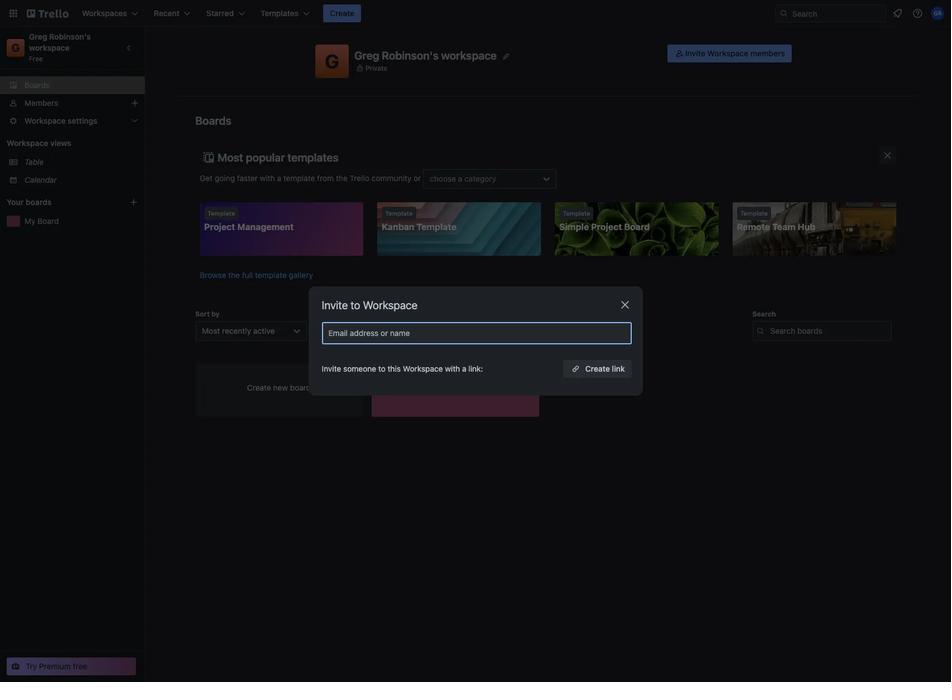 Task type: describe. For each thing, give the bounding box(es) containing it.
private
[[366, 64, 387, 72]]

invite for invite to workspace
[[322, 299, 348, 312]]

g button
[[315, 45, 349, 78]]

invite someone to this workspace with a link:
[[322, 364, 483, 373]]

collection
[[352, 326, 388, 336]]

greg robinson (gregrobinson96) image
[[931, 7, 945, 20]]

try
[[26, 662, 37, 671]]

template for kanban
[[385, 210, 413, 217]]

members
[[751, 48, 785, 58]]

primary element
[[0, 0, 951, 27]]

this
[[388, 364, 401, 373]]

invite for invite workspace members
[[685, 48, 706, 58]]

Search field
[[789, 5, 886, 22]]

calendar link
[[25, 174, 138, 186]]

robinson's for greg robinson's workspace free
[[49, 32, 91, 41]]

new
[[273, 383, 288, 392]]

0 vertical spatial my board
[[25, 216, 59, 226]]

open information menu image
[[912, 8, 924, 19]]

management
[[237, 222, 294, 232]]

create link
[[586, 364, 625, 373]]

your boards
[[7, 197, 52, 207]]

greg for greg robinson's workspace
[[354, 49, 379, 62]]

template for remote
[[741, 210, 768, 217]]

create link button
[[563, 360, 632, 378]]

search image
[[780, 9, 789, 18]]

greg robinson's workspace free
[[29, 32, 93, 63]]

filter
[[309, 310, 327, 318]]

invite workspace members
[[685, 48, 785, 58]]

g for the g "link"
[[12, 41, 20, 54]]

template right kanban
[[417, 222, 457, 232]]

g for g button
[[325, 50, 339, 72]]

0 notifications image
[[891, 7, 905, 20]]

template for simple
[[563, 210, 590, 217]]

most recently active
[[202, 326, 275, 336]]

Search text field
[[753, 321, 892, 341]]

recently
[[222, 326, 251, 336]]

search
[[753, 310, 776, 318]]

calendar
[[25, 175, 57, 184]]

most for most recently active
[[202, 326, 220, 336]]

gallery
[[289, 270, 313, 280]]

0 vertical spatial my board link
[[25, 216, 138, 227]]

category
[[465, 174, 496, 183]]

community
[[372, 173, 412, 183]]

trello
[[350, 173, 370, 183]]

0 horizontal spatial board
[[38, 216, 59, 226]]

workspace views
[[7, 138, 71, 148]]

simple
[[560, 222, 589, 232]]

workspace for greg robinson's workspace free
[[29, 43, 70, 52]]

by for filter by
[[328, 310, 337, 318]]

workspace up collection
[[363, 299, 418, 312]]

workspace for greg robinson's workspace
[[441, 49, 497, 62]]

create for create
[[330, 8, 355, 18]]

members
[[25, 98, 58, 108]]

robinson's for greg robinson's workspace
[[382, 49, 439, 62]]

choose
[[430, 174, 456, 183]]

1 vertical spatial with
[[445, 364, 460, 373]]

create button
[[323, 4, 361, 22]]

greg robinson's workspace link
[[29, 32, 93, 52]]

templates
[[288, 151, 339, 164]]

greg for greg robinson's workspace free
[[29, 32, 47, 41]]

board
[[290, 383, 311, 392]]

close image
[[618, 298, 632, 311]]

filter by
[[309, 310, 337, 318]]

1 vertical spatial to
[[378, 364, 386, 373]]

0 vertical spatial template
[[283, 173, 315, 183]]

premium
[[39, 662, 71, 671]]

by for sort by
[[211, 310, 220, 318]]

template kanban template
[[382, 210, 457, 232]]

0 vertical spatial boards
[[25, 80, 50, 90]]

full
[[242, 270, 253, 280]]



Task type: vqa. For each thing, say whether or not it's contained in the screenshot.
Workspace within the BUTTON
yes



Task type: locate. For each thing, give the bounding box(es) containing it.
1 horizontal spatial g
[[325, 50, 339, 72]]

the right "from"
[[336, 173, 348, 183]]

choose a collection button
[[309, 321, 421, 341]]

0 horizontal spatial project
[[204, 222, 235, 232]]

1 horizontal spatial my board
[[376, 368, 417, 378]]

the
[[336, 173, 348, 183], [228, 270, 240, 280]]

most for most popular templates
[[218, 151, 243, 164]]

someone
[[343, 364, 376, 373]]

project inside template simple project board
[[591, 222, 622, 232]]

members link
[[0, 94, 145, 112]]

0 vertical spatial my
[[25, 216, 35, 226]]

project inside template project management
[[204, 222, 235, 232]]

0 horizontal spatial my board link
[[25, 216, 138, 227]]

link:
[[469, 364, 483, 373]]

template
[[208, 210, 235, 217], [385, 210, 413, 217], [563, 210, 590, 217], [741, 210, 768, 217], [417, 222, 457, 232]]

a inside button
[[346, 326, 350, 336]]

greg up private
[[354, 49, 379, 62]]

1 horizontal spatial project
[[591, 222, 622, 232]]

template down going
[[208, 210, 235, 217]]

1 vertical spatial greg
[[354, 49, 379, 62]]

create inside primary element
[[330, 8, 355, 18]]

0 horizontal spatial my
[[25, 216, 35, 226]]

choose a collection
[[316, 326, 388, 336]]

greg
[[29, 32, 47, 41], [354, 49, 379, 62]]

kanban
[[382, 222, 415, 232]]

team
[[773, 222, 796, 232]]

1 horizontal spatial the
[[336, 173, 348, 183]]

project right simple
[[591, 222, 622, 232]]

browse
[[200, 270, 226, 280]]

invite inside button
[[685, 48, 706, 58]]

template for project
[[208, 210, 235, 217]]

0 horizontal spatial workspace
[[29, 43, 70, 52]]

my down collection
[[376, 368, 389, 378]]

0 horizontal spatial my board
[[25, 216, 59, 226]]

1 vertical spatial invite
[[322, 299, 348, 312]]

0 horizontal spatial the
[[228, 270, 240, 280]]

create
[[330, 8, 355, 18], [586, 364, 610, 373], [247, 383, 271, 392]]

by
[[211, 310, 220, 318], [328, 310, 337, 318]]

a
[[277, 173, 281, 183], [458, 174, 462, 183], [346, 326, 350, 336], [462, 364, 467, 373]]

workspace
[[29, 43, 70, 52], [441, 49, 497, 62]]

boards
[[26, 197, 52, 207]]

with left link:
[[445, 364, 460, 373]]

1 vertical spatial create
[[586, 364, 610, 373]]

g inside button
[[325, 50, 339, 72]]

1 horizontal spatial my board link
[[372, 363, 539, 417]]

most
[[218, 151, 243, 164], [202, 326, 220, 336]]

to up choose a collection on the top of the page
[[351, 299, 360, 312]]

create up g button
[[330, 8, 355, 18]]

1 vertical spatial template
[[255, 270, 287, 280]]

choose a category
[[430, 174, 496, 183]]

my board down collection
[[376, 368, 417, 378]]

add board image
[[129, 198, 138, 207]]

0 vertical spatial most
[[218, 151, 243, 164]]

template project management
[[204, 210, 294, 232]]

1 vertical spatial my board link
[[372, 363, 539, 417]]

choose
[[316, 326, 344, 336]]

2 horizontal spatial create
[[586, 364, 610, 373]]

switch to… image
[[8, 8, 19, 19]]

0 horizontal spatial to
[[351, 299, 360, 312]]

remote
[[737, 222, 770, 232]]

0 horizontal spatial with
[[260, 173, 275, 183]]

1 horizontal spatial with
[[445, 364, 460, 373]]

1 horizontal spatial boards
[[195, 114, 231, 127]]

sort by
[[195, 310, 220, 318]]

1 vertical spatial robinson's
[[382, 49, 439, 62]]

by right filter
[[328, 310, 337, 318]]

link
[[612, 364, 625, 373]]

browse the full template gallery
[[200, 270, 313, 280]]

going
[[215, 173, 235, 183]]

2 project from the left
[[591, 222, 622, 232]]

g link
[[7, 39, 25, 57]]

your
[[7, 197, 24, 207]]

0 vertical spatial robinson's
[[49, 32, 91, 41]]

0 vertical spatial the
[[336, 173, 348, 183]]

by right sort
[[211, 310, 220, 318]]

template up simple
[[563, 210, 590, 217]]

1 horizontal spatial board
[[391, 368, 417, 378]]

create left the new
[[247, 383, 271, 392]]

g down switch to… image
[[12, 41, 20, 54]]

workspace inside button
[[708, 48, 749, 58]]

with right faster
[[260, 173, 275, 183]]

sort
[[195, 310, 210, 318]]

robinson's up private
[[382, 49, 439, 62]]

robinson's
[[49, 32, 91, 41], [382, 49, 439, 62]]

get
[[200, 173, 213, 183]]

0 horizontal spatial greg
[[29, 32, 47, 41]]

create left link
[[586, 364, 610, 373]]

your boards with 1 items element
[[7, 196, 113, 209]]

1 horizontal spatial to
[[378, 364, 386, 373]]

to
[[351, 299, 360, 312], [378, 364, 386, 373]]

template inside template remote team hub
[[741, 210, 768, 217]]

robinson's inside greg robinson's workspace free
[[49, 32, 91, 41]]

create for create new board
[[247, 383, 271, 392]]

invite to workspace
[[322, 299, 418, 312]]

template simple project board
[[560, 210, 650, 232]]

invite
[[685, 48, 706, 58], [322, 299, 348, 312], [322, 364, 341, 373]]

free
[[29, 55, 43, 63]]

1 horizontal spatial greg
[[354, 49, 379, 62]]

1 vertical spatial the
[[228, 270, 240, 280]]

1 horizontal spatial by
[[328, 310, 337, 318]]

template
[[283, 173, 315, 183], [255, 270, 287, 280]]

workspace left members in the right top of the page
[[708, 48, 749, 58]]

workspace right the this
[[403, 364, 443, 373]]

g inside "link"
[[12, 41, 20, 54]]

my
[[25, 216, 35, 226], [376, 368, 389, 378]]

hub
[[798, 222, 816, 232]]

0 vertical spatial create
[[330, 8, 355, 18]]

1 vertical spatial boards
[[195, 114, 231, 127]]

project left management
[[204, 222, 235, 232]]

views
[[50, 138, 71, 148]]

greg inside greg robinson's workspace free
[[29, 32, 47, 41]]

most up going
[[218, 151, 243, 164]]

boards
[[25, 80, 50, 90], [195, 114, 231, 127]]

workspace up table
[[7, 138, 48, 148]]

my board link
[[25, 216, 138, 227], [372, 363, 539, 417]]

most popular templates
[[218, 151, 339, 164]]

or
[[414, 173, 421, 183]]

boards link
[[0, 76, 145, 94]]

0 horizontal spatial boards
[[25, 80, 50, 90]]

Email address or name text field
[[329, 326, 630, 341]]

try premium free
[[26, 662, 87, 671]]

2 vertical spatial invite
[[322, 364, 341, 373]]

2 horizontal spatial board
[[624, 222, 650, 232]]

get going faster with a template from the trello community or
[[200, 173, 423, 183]]

workspace
[[708, 48, 749, 58], [7, 138, 48, 148], [363, 299, 418, 312], [403, 364, 443, 373]]

free
[[73, 662, 87, 671]]

faster
[[237, 173, 258, 183]]

1 vertical spatial most
[[202, 326, 220, 336]]

popular
[[246, 151, 285, 164]]

0 vertical spatial invite
[[685, 48, 706, 58]]

try premium free button
[[7, 658, 136, 676]]

board inside template simple project board
[[624, 222, 650, 232]]

create new board
[[247, 383, 311, 392]]

workspace navigation collapse icon image
[[122, 40, 137, 56]]

1 horizontal spatial create
[[330, 8, 355, 18]]

with
[[260, 173, 275, 183], [445, 364, 460, 373]]

sm image
[[674, 48, 685, 59]]

0 horizontal spatial robinson's
[[49, 32, 91, 41]]

browse the full template gallery link
[[200, 270, 313, 280]]

0 vertical spatial greg
[[29, 32, 47, 41]]

invite for invite someone to this workspace with a link:
[[322, 364, 341, 373]]

active
[[253, 326, 275, 336]]

invite workspace members button
[[668, 45, 792, 62]]

my down your boards
[[25, 216, 35, 226]]

2 by from the left
[[328, 310, 337, 318]]

most down sort by
[[202, 326, 220, 336]]

g left private
[[325, 50, 339, 72]]

create for create link
[[586, 364, 610, 373]]

1 horizontal spatial my
[[376, 368, 389, 378]]

from
[[317, 173, 334, 183]]

0 vertical spatial to
[[351, 299, 360, 312]]

template down templates
[[283, 173, 315, 183]]

my board
[[25, 216, 59, 226], [376, 368, 417, 378]]

workspace up free
[[29, 43, 70, 52]]

2 vertical spatial create
[[247, 383, 271, 392]]

1 project from the left
[[204, 222, 235, 232]]

0 horizontal spatial g
[[12, 41, 20, 54]]

template inside template simple project board
[[563, 210, 590, 217]]

project
[[204, 222, 235, 232], [591, 222, 622, 232]]

0 vertical spatial with
[[260, 173, 275, 183]]

1 vertical spatial my
[[376, 368, 389, 378]]

0 horizontal spatial create
[[247, 383, 271, 392]]

table
[[25, 157, 44, 167]]

template up remote
[[741, 210, 768, 217]]

board
[[38, 216, 59, 226], [624, 222, 650, 232], [391, 368, 417, 378]]

0 horizontal spatial by
[[211, 310, 220, 318]]

g
[[12, 41, 20, 54], [325, 50, 339, 72]]

robinson's up 'boards' link
[[49, 32, 91, 41]]

workspace inside greg robinson's workspace free
[[29, 43, 70, 52]]

the left full
[[228, 270, 240, 280]]

template up kanban
[[385, 210, 413, 217]]

my board down boards
[[25, 216, 59, 226]]

greg robinson's workspace
[[354, 49, 497, 62]]

template inside template project management
[[208, 210, 235, 217]]

1 vertical spatial my board
[[376, 368, 417, 378]]

1 horizontal spatial workspace
[[441, 49, 497, 62]]

to left the this
[[378, 364, 386, 373]]

table link
[[25, 157, 138, 168]]

greg up free
[[29, 32, 47, 41]]

workspace down primary element
[[441, 49, 497, 62]]

template right full
[[255, 270, 287, 280]]

template remote team hub
[[737, 210, 816, 232]]

1 by from the left
[[211, 310, 220, 318]]

1 horizontal spatial robinson's
[[382, 49, 439, 62]]



